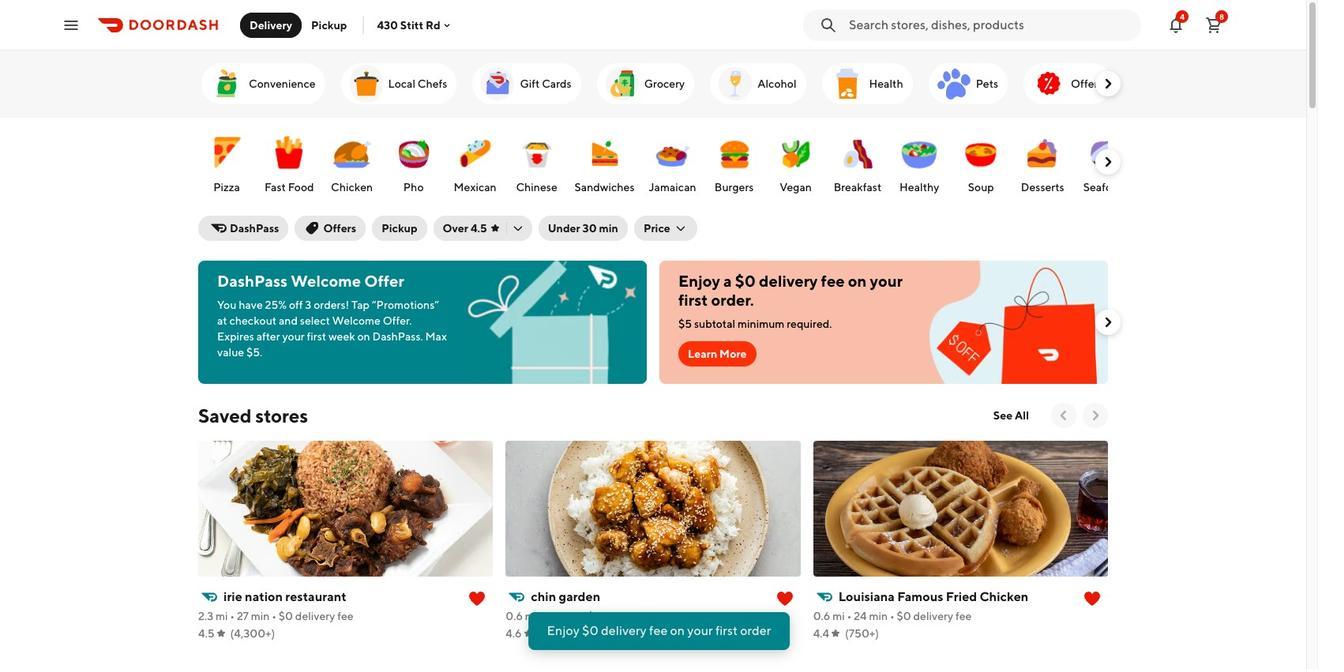 Task type: vqa. For each thing, say whether or not it's contained in the screenshot.


Task type: describe. For each thing, give the bounding box(es) containing it.
0 horizontal spatial $0
[[582, 623, 599, 638]]

local chefs link
[[341, 63, 457, 104]]

pho
[[404, 181, 424, 194]]

select
[[300, 314, 330, 327]]

dashpass welcome offer
[[217, 272, 404, 290]]

0 vertical spatial welcome
[[291, 272, 361, 290]]

offers button
[[295, 216, 366, 241]]

local chefs image
[[347, 65, 385, 103]]

breakfast
[[834, 181, 882, 194]]

over
[[443, 222, 469, 235]]

see
[[994, 409, 1013, 422]]

Store search: begin typing to search for stores available on DoorDash text field
[[849, 16, 1132, 34]]

430 stitt rd
[[377, 19, 441, 31]]

0 horizontal spatial 4.5
[[198, 627, 215, 640]]

convenience image
[[208, 65, 246, 103]]

1 horizontal spatial pickup
[[382, 222, 418, 235]]

price
[[644, 222, 671, 235]]

2 vertical spatial next button of carousel image
[[1088, 408, 1104, 424]]

0 vertical spatial next button of carousel image
[[1101, 76, 1117, 92]]

week
[[329, 330, 355, 343]]

min inside button
[[599, 222, 619, 235]]

health
[[870, 77, 904, 90]]

you
[[217, 299, 237, 311]]

min for chin garden
[[560, 610, 579, 623]]

430
[[377, 19, 398, 31]]

subtotal
[[694, 318, 736, 330]]

0.6 mi • 24 min • $​0 delivery fee
[[814, 610, 972, 623]]

and
[[279, 314, 298, 327]]

27
[[237, 610, 249, 623]]

2 horizontal spatial first
[[716, 623, 738, 638]]

mi for irie
[[216, 610, 228, 623]]

0 vertical spatial chicken
[[331, 181, 373, 194]]

over 4.5
[[443, 222, 487, 235]]

fast food
[[265, 181, 314, 194]]

seafood
[[1084, 181, 1126, 194]]

gift cards
[[520, 77, 572, 90]]

2.3
[[198, 610, 213, 623]]

enjoy a $0 delivery fee on your first order.
[[679, 272, 903, 309]]

0.6 mi • 19 min • $​0 delivery fee
[[506, 610, 663, 623]]

offer.
[[383, 314, 412, 327]]

under 30 min button
[[539, 216, 628, 241]]

louisiana
[[839, 589, 895, 604]]

fee for irie nation restaurant
[[338, 610, 354, 623]]

1 vertical spatial next button of carousel image
[[1101, 154, 1117, 170]]

saved stores link
[[198, 403, 308, 428]]

$0 inside enjoy a $0 delivery fee on your first order.
[[735, 272, 756, 290]]

8
[[1220, 11, 1225, 21]]

nation
[[245, 589, 283, 604]]

desserts
[[1022, 181, 1065, 194]]

first inside you have 25% off 3 orders! tap "promotions" at checkout and select welcome offer. expires after your first week on dashpass. max value $5.
[[307, 330, 326, 343]]

under 30 min
[[548, 222, 619, 235]]

famous
[[898, 589, 944, 604]]

order.
[[712, 291, 754, 309]]

(750+)
[[845, 627, 879, 640]]

delivery button
[[240, 12, 302, 38]]

you have 25% off 3 orders! tap "promotions" at checkout and select welcome offer. expires after your first week on dashpass. max value $5.
[[217, 299, 447, 359]]

pets image
[[935, 65, 973, 103]]

5 • from the left
[[847, 610, 852, 623]]

gift cards image
[[479, 65, 517, 103]]

dashpass for dashpass
[[230, 222, 279, 235]]

healthy
[[900, 181, 940, 194]]

gift cards link
[[473, 63, 581, 104]]

0.6 for louisiana famous fried chicken
[[814, 610, 831, 623]]

burgers
[[715, 181, 754, 194]]

4.4
[[814, 627, 830, 640]]

25%
[[265, 299, 287, 311]]

orders!
[[314, 299, 349, 311]]

pets
[[976, 77, 999, 90]]

your inside enjoy a $0 delivery fee on your first order.
[[870, 272, 903, 290]]

alcohol image
[[717, 65, 755, 103]]

(4,300+)
[[230, 627, 275, 640]]

delivery for louisiana famous fried chicken
[[914, 610, 954, 623]]

louisiana famous fried chicken
[[839, 589, 1029, 604]]

cards
[[542, 77, 572, 90]]

2 click to remove this store from your saved list image from the left
[[776, 589, 795, 608]]

under
[[548, 222, 581, 235]]

mi for chin
[[525, 610, 538, 623]]

grocery
[[645, 77, 685, 90]]

chin
[[531, 589, 556, 604]]

fee down 0.6 mi • 19 min • $​0 delivery fee at bottom
[[650, 623, 668, 638]]

4.6
[[506, 627, 522, 640]]

"promotions"
[[372, 299, 439, 311]]

fee for chin garden
[[646, 610, 663, 623]]

stitt
[[400, 19, 424, 31]]

offers link
[[1024, 63, 1113, 104]]

1 horizontal spatial chicken
[[980, 589, 1029, 604]]

430 stitt rd button
[[377, 19, 453, 31]]

3
[[305, 299, 312, 311]]

learn
[[688, 348, 718, 360]]

(1,000+)
[[538, 627, 582, 640]]

see all link
[[984, 403, 1039, 428]]

$5 subtotal minimum required.
[[679, 318, 832, 330]]

fast
[[265, 181, 286, 194]]

open menu image
[[62, 15, 81, 34]]

chefs
[[418, 77, 448, 90]]

stores
[[255, 405, 308, 427]]

value
[[217, 346, 244, 359]]

19
[[547, 610, 558, 623]]



Task type: locate. For each thing, give the bounding box(es) containing it.
your inside you have 25% off 3 orders! tap "promotions" at checkout and select welcome offer. expires after your first week on dashpass. max value $5.
[[282, 330, 305, 343]]

1 vertical spatial pickup button
[[372, 216, 427, 241]]

notification bell image
[[1167, 15, 1186, 34]]

1 • from the left
[[230, 610, 235, 623]]

1 vertical spatial chicken
[[980, 589, 1029, 604]]

1 horizontal spatial mi
[[525, 610, 538, 623]]

order
[[741, 623, 772, 638]]

delivery up the enjoy $0 delivery fee on your first order
[[604, 610, 644, 623]]

next button of carousel image up seafood
[[1101, 154, 1117, 170]]

$​0 for garden
[[588, 610, 602, 623]]

offers inside button
[[323, 222, 357, 235]]

next button of carousel image right previous button of carousel icon
[[1088, 408, 1104, 424]]

2 vertical spatial your
[[688, 623, 713, 638]]

4.5 down 2.3
[[198, 627, 215, 640]]

first left order
[[716, 623, 738, 638]]

checkout
[[230, 314, 277, 327]]

min right the 19
[[560, 610, 579, 623]]

on inside enjoy a $0 delivery fee on your first order.
[[848, 272, 867, 290]]

1 horizontal spatial first
[[679, 291, 708, 309]]

fee down restaurant
[[338, 610, 354, 623]]

3 $​0 from the left
[[897, 610, 912, 623]]

$0 down 0.6 mi • 19 min • $​0 delivery fee at bottom
[[582, 623, 599, 638]]

have
[[239, 299, 263, 311]]

0 vertical spatial on
[[848, 272, 867, 290]]

delivery up required.
[[759, 272, 818, 290]]

a
[[724, 272, 732, 290]]

delivery
[[250, 19, 292, 31]]

0 horizontal spatial pickup button
[[302, 12, 357, 38]]

chinese
[[516, 181, 558, 194]]

fried
[[946, 589, 978, 604]]

mi for louisiana
[[833, 610, 845, 623]]

health link
[[822, 63, 913, 104]]

• right the 24
[[890, 610, 895, 623]]

1 vertical spatial first
[[307, 330, 326, 343]]

dashpass button
[[198, 216, 289, 241]]

first up $5
[[679, 291, 708, 309]]

enjoy left a
[[679, 272, 721, 290]]

1 vertical spatial pickup
[[382, 222, 418, 235]]

over 4.5 button
[[433, 216, 532, 241]]

convenience
[[249, 77, 316, 90]]

welcome up orders!
[[291, 272, 361, 290]]

delivery
[[759, 272, 818, 290], [295, 610, 335, 623], [604, 610, 644, 623], [914, 610, 954, 623], [601, 623, 647, 638]]

enjoy $0 delivery fee on your first order
[[547, 623, 772, 638]]

1 $​0 from the left
[[279, 610, 293, 623]]

saved
[[198, 405, 252, 427]]

2 horizontal spatial $​0
[[897, 610, 912, 623]]

welcome down 'tap'
[[332, 314, 381, 327]]

0 vertical spatial $0
[[735, 272, 756, 290]]

0 vertical spatial 4.5
[[471, 222, 487, 235]]

alcohol
[[758, 77, 797, 90]]

pets link
[[929, 63, 1008, 104]]

enjoy down the 19
[[547, 623, 580, 638]]

$​0 down "garden"
[[588, 610, 602, 623]]

welcome
[[291, 272, 361, 290], [332, 314, 381, 327]]

mi left the 24
[[833, 610, 845, 623]]

1 horizontal spatial enjoy
[[679, 272, 721, 290]]

30
[[583, 222, 597, 235]]

• left the 27
[[230, 610, 235, 623]]

offers up dashpass welcome offer at the left top
[[323, 222, 357, 235]]

all
[[1015, 409, 1030, 422]]

2 horizontal spatial on
[[848, 272, 867, 290]]

fee for louisiana famous fried chicken
[[956, 610, 972, 623]]

1 vertical spatial offers
[[323, 222, 357, 235]]

•
[[230, 610, 235, 623], [272, 610, 277, 623], [540, 610, 544, 623], [581, 610, 585, 623], [847, 610, 852, 623], [890, 610, 895, 623]]

chicken
[[331, 181, 373, 194], [980, 589, 1029, 604]]

first inside enjoy a $0 delivery fee on your first order.
[[679, 291, 708, 309]]

0 horizontal spatial enjoy
[[547, 623, 580, 638]]

enjoy
[[679, 272, 721, 290], [547, 623, 580, 638]]

delivery down restaurant
[[295, 610, 335, 623]]

2 mi from the left
[[525, 610, 538, 623]]

enjoy inside enjoy a $0 delivery fee on your first order.
[[679, 272, 721, 290]]

enjoy for enjoy a $0 delivery fee on your first order.
[[679, 272, 721, 290]]

1 horizontal spatial offers
[[1072, 77, 1103, 90]]

0 horizontal spatial first
[[307, 330, 326, 343]]

0 horizontal spatial on
[[358, 330, 370, 343]]

min right 30
[[599, 222, 619, 235]]

chicken right fried
[[980, 589, 1029, 604]]

1 0.6 from the left
[[506, 610, 523, 623]]

0 horizontal spatial your
[[282, 330, 305, 343]]

2 • from the left
[[272, 610, 277, 623]]

see all
[[994, 409, 1030, 422]]

0.6 up 4.6
[[506, 610, 523, 623]]

pickup button down pho
[[372, 216, 427, 241]]

0 horizontal spatial $​0
[[279, 610, 293, 623]]

1 horizontal spatial on
[[670, 623, 685, 638]]

$5
[[679, 318, 692, 330]]

0.6 for chin garden
[[506, 610, 523, 623]]

mi right 2.3
[[216, 610, 228, 623]]

mexican
[[454, 181, 497, 194]]

mi left the 19
[[525, 610, 538, 623]]

0 horizontal spatial pickup
[[311, 19, 347, 31]]

$0 right a
[[735, 272, 756, 290]]

convenience link
[[201, 63, 325, 104]]

$​0 for famous
[[897, 610, 912, 623]]

8 button
[[1199, 9, 1230, 41]]

at
[[217, 314, 227, 327]]

your
[[870, 272, 903, 290], [282, 330, 305, 343], [688, 623, 713, 638]]

1 horizontal spatial 4.5
[[471, 222, 487, 235]]

learn more button
[[679, 341, 757, 367]]

0 vertical spatial pickup button
[[302, 12, 357, 38]]

on inside you have 25% off 3 orders! tap "promotions" at checkout and select welcome offer. expires after your first week on dashpass. max value $5.
[[358, 330, 370, 343]]

fee
[[821, 272, 845, 290], [338, 610, 354, 623], [646, 610, 663, 623], [956, 610, 972, 623], [650, 623, 668, 638]]

alcohol link
[[711, 63, 806, 104]]

• left the 24
[[847, 610, 852, 623]]

soup
[[969, 181, 995, 194]]

first down the select
[[307, 330, 326, 343]]

0 horizontal spatial click to remove this store from your saved list image
[[468, 589, 487, 608]]

grocery image
[[603, 65, 641, 103]]

tap
[[352, 299, 370, 311]]

2 $​0 from the left
[[588, 610, 602, 623]]

gift
[[520, 77, 540, 90]]

enjoy for enjoy $0 delivery fee on your first order
[[547, 623, 580, 638]]

3 mi from the left
[[833, 610, 845, 623]]

dashpass for dashpass welcome offer
[[217, 272, 288, 290]]

local
[[388, 77, 416, 90]]

offer
[[364, 272, 404, 290]]

pickup down pho
[[382, 222, 418, 235]]

1 vertical spatial $0
[[582, 623, 599, 638]]

click to remove this store from your saved list image
[[468, 589, 487, 608], [776, 589, 795, 608], [1083, 589, 1102, 608]]

pizza
[[213, 181, 240, 194]]

1 horizontal spatial $​0
[[588, 610, 602, 623]]

mi
[[216, 610, 228, 623], [525, 610, 538, 623], [833, 610, 845, 623]]

min right the 24
[[870, 610, 888, 623]]

offers right offers icon
[[1072, 77, 1103, 90]]

previous button of carousel image
[[1056, 408, 1072, 424]]

click to remove this store from your saved list image for fried
[[1083, 589, 1102, 608]]

4.5 inside button
[[471, 222, 487, 235]]

min for louisiana famous fried chicken
[[870, 610, 888, 623]]

0 horizontal spatial mi
[[216, 610, 228, 623]]

restaurant
[[285, 589, 347, 604]]

1 vertical spatial enjoy
[[547, 623, 580, 638]]

4 • from the left
[[581, 610, 585, 623]]

vegan
[[780, 181, 812, 194]]

irie nation restaurant
[[224, 589, 347, 604]]

expires
[[217, 330, 254, 343]]

2 horizontal spatial your
[[870, 272, 903, 290]]

min right the 27
[[251, 610, 270, 623]]

1 horizontal spatial click to remove this store from your saved list image
[[776, 589, 795, 608]]

health image
[[829, 65, 866, 103]]

delivery for irie nation restaurant
[[295, 610, 335, 623]]

0 horizontal spatial chicken
[[331, 181, 373, 194]]

fee up required.
[[821, 272, 845, 290]]

welcome inside you have 25% off 3 orders! tap "promotions" at checkout and select welcome offer. expires after your first week on dashpass. max value $5.
[[332, 314, 381, 327]]

1 vertical spatial on
[[358, 330, 370, 343]]

click to remove this store from your saved list image for restaurant
[[468, 589, 487, 608]]

pickup button right delivery
[[302, 12, 357, 38]]

24
[[854, 610, 867, 623]]

saved stores
[[198, 405, 308, 427]]

2.3 mi • 27 min • $​0 delivery fee
[[198, 610, 354, 623]]

delivery down louisiana famous fried chicken at the bottom right
[[914, 610, 954, 623]]

sandwiches
[[575, 181, 635, 194]]

delivery for chin garden
[[604, 610, 644, 623]]

min
[[599, 222, 619, 235], [251, 610, 270, 623], [560, 610, 579, 623], [870, 610, 888, 623]]

0 vertical spatial first
[[679, 291, 708, 309]]

rd
[[426, 19, 441, 31]]

$​0 down the famous at the right of the page
[[897, 610, 912, 623]]

0 vertical spatial your
[[870, 272, 903, 290]]

learn more
[[688, 348, 747, 360]]

1 vertical spatial 4.5
[[198, 627, 215, 640]]

3 click to remove this store from your saved list image from the left
[[1083, 589, 1102, 608]]

$​0 for nation
[[279, 610, 293, 623]]

1 horizontal spatial 0.6
[[814, 610, 831, 623]]

off
[[289, 299, 303, 311]]

delivery inside enjoy a $0 delivery fee on your first order.
[[759, 272, 818, 290]]

fee inside enjoy a $0 delivery fee on your first order.
[[821, 272, 845, 290]]

dashpass up have
[[217, 272, 288, 290]]

• down "garden"
[[581, 610, 585, 623]]

next button of carousel image right offers icon
[[1101, 76, 1117, 92]]

2 horizontal spatial mi
[[833, 610, 845, 623]]

0 vertical spatial dashpass
[[230, 222, 279, 235]]

3 • from the left
[[540, 610, 544, 623]]

0 horizontal spatial offers
[[323, 222, 357, 235]]

0.6 up 4.4
[[814, 610, 831, 623]]

fee down fried
[[956, 610, 972, 623]]

pickup
[[311, 19, 347, 31], [382, 222, 418, 235]]

chin garden
[[531, 589, 601, 604]]

delivery down 0.6 mi • 19 min • $​0 delivery fee at bottom
[[601, 623, 647, 638]]

4
[[1180, 11, 1185, 21]]

grocery link
[[597, 63, 695, 104]]

0 vertical spatial enjoy
[[679, 272, 721, 290]]

next button of carousel image
[[1101, 314, 1117, 330]]

1 horizontal spatial your
[[688, 623, 713, 638]]

more
[[720, 348, 747, 360]]

$​0
[[279, 610, 293, 623], [588, 610, 602, 623], [897, 610, 912, 623]]

0 vertical spatial offers
[[1072, 77, 1103, 90]]

price button
[[634, 216, 698, 241]]

3 items, open order cart image
[[1205, 15, 1224, 34]]

• left the 19
[[540, 610, 544, 623]]

$5.
[[246, 346, 263, 359]]

$​0 down irie nation restaurant
[[279, 610, 293, 623]]

jamaican
[[649, 181, 697, 194]]

4.5 right over
[[471, 222, 487, 235]]

chicken up offers button
[[331, 181, 373, 194]]

1 vertical spatial welcome
[[332, 314, 381, 327]]

garden
[[559, 589, 601, 604]]

• down nation
[[272, 610, 277, 623]]

first
[[679, 291, 708, 309], [307, 330, 326, 343], [716, 623, 738, 638]]

0 horizontal spatial 0.6
[[506, 610, 523, 623]]

1 horizontal spatial $0
[[735, 272, 756, 290]]

fee up the enjoy $0 delivery fee on your first order
[[646, 610, 663, 623]]

pickup right delivery button
[[311, 19, 347, 31]]

food
[[288, 181, 314, 194]]

1 mi from the left
[[216, 610, 228, 623]]

offers image
[[1030, 65, 1068, 103]]

min for irie nation restaurant
[[251, 610, 270, 623]]

dashpass inside button
[[230, 222, 279, 235]]

0 vertical spatial pickup
[[311, 19, 347, 31]]

2 0.6 from the left
[[814, 610, 831, 623]]

1 horizontal spatial pickup button
[[372, 216, 427, 241]]

1 click to remove this store from your saved list image from the left
[[468, 589, 487, 608]]

1 vertical spatial your
[[282, 330, 305, 343]]

6 • from the left
[[890, 610, 895, 623]]

2 vertical spatial first
[[716, 623, 738, 638]]

2 horizontal spatial click to remove this store from your saved list image
[[1083, 589, 1102, 608]]

pickup button
[[302, 12, 357, 38], [372, 216, 427, 241]]

2 vertical spatial on
[[670, 623, 685, 638]]

1 vertical spatial dashpass
[[217, 272, 288, 290]]

dashpass down fast
[[230, 222, 279, 235]]

after
[[257, 330, 280, 343]]

0.6
[[506, 610, 523, 623], [814, 610, 831, 623]]

next button of carousel image
[[1101, 76, 1117, 92], [1101, 154, 1117, 170], [1088, 408, 1104, 424]]



